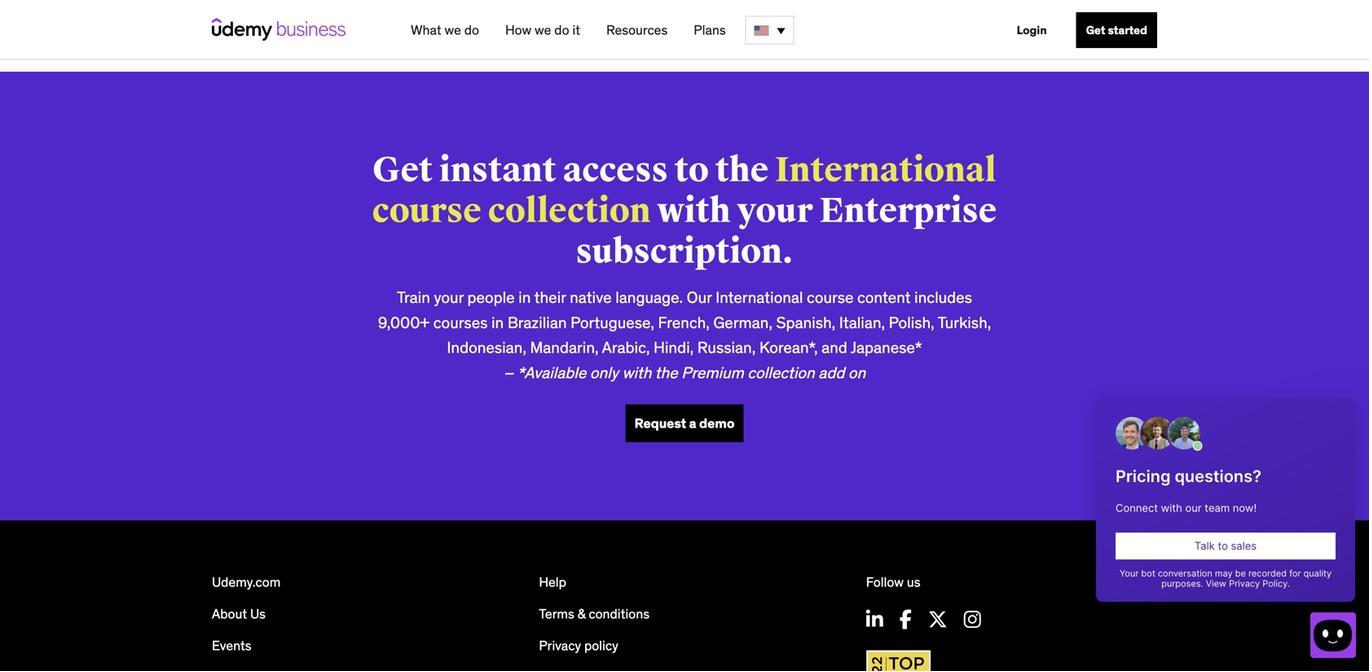 Task type: describe. For each thing, give the bounding box(es) containing it.
get for get started
[[1087, 23, 1106, 38]]

course inside international course collection
[[372, 190, 482, 232]]

polish,
[[889, 313, 935, 333]]

what
[[411, 22, 442, 38]]

your for train
[[434, 288, 464, 307]]

resources
[[607, 22, 668, 38]]

resources button
[[600, 15, 674, 45]]

spanish,
[[777, 313, 836, 333]]

on
[[849, 363, 866, 383]]

*available
[[518, 363, 586, 383]]

their
[[535, 288, 566, 307]]

japanese*
[[851, 338, 923, 358]]

train
[[397, 288, 430, 307]]

with inside train your people in their native language. our international course content includes 9,000+ courses in brazilian portuguese, french, german, spanish, italian, polish, turkish, indonesian, mandarin, arabic, hindi, russian, korean*, and japanese* – *available only with the premium collection add on
[[622, 363, 652, 383]]

how we do it button
[[499, 15, 587, 45]]

do for what we do
[[464, 22, 479, 38]]

udemy business image
[[212, 18, 346, 41]]

request a demo
[[635, 415, 735, 432]]

subscription.
[[576, 231, 794, 273]]

language.
[[616, 288, 683, 307]]

conditions
[[589, 606, 650, 623]]

korean*,
[[760, 338, 818, 358]]

help
[[539, 574, 567, 591]]

and
[[822, 338, 848, 358]]

policy
[[585, 638, 619, 655]]

collection inside train your people in their native language. our international course content includes 9,000+ courses in brazilian portuguese, french, german, spanish, italian, polish, turkish, indonesian, mandarin, arabic, hindi, russian, korean*, and japanese* – *available only with the premium collection add on
[[748, 363, 815, 383]]

italian,
[[840, 313, 885, 333]]

get for get instant access to the
[[373, 149, 433, 192]]

brazilian
[[508, 313, 567, 333]]

–
[[504, 363, 514, 383]]

content
[[858, 288, 911, 307]]

a
[[689, 415, 697, 432]]

do for how we do it
[[555, 22, 570, 38]]

terms & conditions
[[539, 606, 650, 623]]

privacy policy
[[539, 638, 619, 655]]

9,000+
[[378, 313, 430, 333]]

premium
[[682, 363, 744, 383]]

french,
[[658, 313, 710, 333]]

plans button
[[687, 15, 733, 45]]

started
[[1108, 23, 1148, 38]]

international inside train your people in their native language. our international course content includes 9,000+ courses in brazilian portuguese, french, german, spanish, italian, polish, turkish, indonesian, mandarin, arabic, hindi, russian, korean*, and japanese* – *available only with the premium collection add on
[[716, 288, 803, 307]]

get started link
[[1077, 12, 1158, 48]]

terms & conditions link
[[539, 606, 650, 623]]

login
[[1017, 23, 1047, 38]]

course inside train your people in their native language. our international course content includes 9,000+ courses in brazilian portuguese, french, german, spanish, italian, polish, turkish, indonesian, mandarin, arabic, hindi, russian, korean*, and japanese* – *available only with the premium collection add on
[[807, 288, 854, 307]]

russian,
[[698, 338, 756, 358]]

us
[[250, 606, 266, 623]]

events link
[[212, 638, 252, 655]]

portuguese,
[[571, 313, 655, 333]]

us
[[907, 574, 921, 591]]

international course collection
[[372, 149, 997, 232]]

footer element
[[212, 521, 1158, 672]]

turkish,
[[938, 313, 992, 333]]

the inside train your people in their native language. our international course content includes 9,000+ courses in brazilian portuguese, french, german, spanish, italian, polish, turkish, indonesian, mandarin, arabic, hindi, russian, korean*, and japanese* – *available only with the premium collection add on
[[655, 363, 678, 383]]

what we do button
[[404, 15, 486, 45]]

request
[[635, 415, 687, 432]]

instagram image
[[964, 610, 981, 630]]



Task type: locate. For each thing, give the bounding box(es) containing it.
help link
[[539, 574, 567, 591]]

udemy.com
[[212, 574, 281, 591]]

0 horizontal spatial in
[[492, 313, 504, 333]]

we
[[445, 22, 461, 38], [535, 22, 551, 38]]

1 horizontal spatial in
[[519, 288, 531, 307]]

1 horizontal spatial course
[[807, 288, 854, 307]]

x twitter image
[[928, 610, 948, 630]]

privacy
[[539, 638, 581, 655]]

courses
[[434, 313, 488, 333]]

follow us
[[866, 574, 921, 591]]

1 horizontal spatial collection
[[748, 363, 815, 383]]

0 horizontal spatial the
[[655, 363, 678, 383]]

people
[[468, 288, 515, 307]]

to
[[675, 149, 709, 192]]

do right what
[[464, 22, 479, 38]]

how we do it
[[505, 22, 580, 38]]

german,
[[714, 313, 773, 333]]

we inside popup button
[[535, 22, 551, 38]]

with inside with your enterprise subscription.
[[658, 190, 731, 232]]

we for how
[[535, 22, 551, 38]]

international
[[775, 149, 997, 192], [716, 288, 803, 307]]

native
[[570, 288, 612, 307]]

mandarin,
[[530, 338, 599, 358]]

in left their
[[519, 288, 531, 307]]

in down the people
[[492, 313, 504, 333]]

includes
[[915, 288, 973, 307]]

the down hindi,
[[655, 363, 678, 383]]

1 we from the left
[[445, 22, 461, 38]]

1 vertical spatial the
[[655, 363, 678, 383]]

in
[[519, 288, 531, 307], [492, 313, 504, 333]]

get started
[[1087, 23, 1148, 38]]

with your enterprise subscription.
[[576, 190, 997, 273]]

hindi,
[[654, 338, 694, 358]]

1 horizontal spatial do
[[555, 22, 570, 38]]

0 vertical spatial the
[[716, 149, 769, 192]]

we for what
[[445, 22, 461, 38]]

1 vertical spatial get
[[373, 149, 433, 192]]

only
[[590, 363, 619, 383]]

get inside 'get started' link
[[1087, 23, 1106, 38]]

1 horizontal spatial get
[[1087, 23, 1106, 38]]

do inside dropdown button
[[464, 22, 479, 38]]

login button
[[1007, 12, 1057, 48]]

enterprise
[[820, 190, 997, 232]]

1 vertical spatial international
[[716, 288, 803, 307]]

2 do from the left
[[555, 22, 570, 38]]

your inside train your people in their native language. our international course content includes 9,000+ courses in brazilian portuguese, french, german, spanish, italian, polish, turkish, indonesian, mandarin, arabic, hindi, russian, korean*, and japanese* – *available only with the premium collection add on
[[434, 288, 464, 307]]

it
[[573, 22, 580, 38]]

get instant access to the
[[373, 149, 775, 192]]

0 horizontal spatial with
[[622, 363, 652, 383]]

get
[[1087, 23, 1106, 38], [373, 149, 433, 192]]

instant
[[439, 149, 557, 192]]

0 horizontal spatial get
[[373, 149, 433, 192]]

request a demo link
[[626, 405, 744, 443]]

our
[[687, 288, 712, 307]]

1 horizontal spatial your
[[737, 190, 813, 232]]

add
[[819, 363, 845, 383]]

1 vertical spatial with
[[622, 363, 652, 383]]

1 vertical spatial collection
[[748, 363, 815, 383]]

0 vertical spatial with
[[658, 190, 731, 232]]

1 horizontal spatial we
[[535, 22, 551, 38]]

do left it
[[555, 22, 570, 38]]

we right what
[[445, 22, 461, 38]]

0 horizontal spatial do
[[464, 22, 479, 38]]

0 vertical spatial in
[[519, 288, 531, 307]]

0 vertical spatial get
[[1087, 23, 1106, 38]]

a badge showing that udemy business was named by credly.com as one of the top 20 it & technical training companies in 2022 image
[[862, 647, 936, 672]]

0 vertical spatial your
[[737, 190, 813, 232]]

0 horizontal spatial your
[[434, 288, 464, 307]]

facebook f image
[[900, 610, 912, 630]]

0 vertical spatial collection
[[488, 190, 651, 232]]

1 do from the left
[[464, 22, 479, 38]]

0 vertical spatial international
[[775, 149, 997, 192]]

how
[[505, 22, 532, 38]]

do
[[464, 22, 479, 38], [555, 22, 570, 38]]

request a demo button
[[626, 405, 744, 443]]

0 horizontal spatial we
[[445, 22, 461, 38]]

your for with
[[737, 190, 813, 232]]

&
[[578, 606, 586, 623]]

train your people in their native language. our international course content includes 9,000+ courses in brazilian portuguese, french, german, spanish, italian, polish, turkish, indonesian, mandarin, arabic, hindi, russian, korean*, and japanese* – *available only with the premium collection add on
[[378, 288, 992, 383]]

collection inside international course collection
[[488, 190, 651, 232]]

the
[[716, 149, 769, 192], [655, 363, 678, 383]]

do inside popup button
[[555, 22, 570, 38]]

menu navigation
[[398, 0, 1158, 60]]

about
[[212, 606, 247, 623]]

events
[[212, 638, 252, 655]]

we right how
[[535, 22, 551, 38]]

1 horizontal spatial with
[[658, 190, 731, 232]]

indonesian,
[[447, 338, 527, 358]]

what we do
[[411, 22, 479, 38]]

follow
[[866, 574, 904, 591]]

collection
[[488, 190, 651, 232], [748, 363, 815, 383]]

0 vertical spatial course
[[372, 190, 482, 232]]

about us link
[[212, 606, 266, 623]]

privacy policy link
[[539, 638, 619, 655]]

terms
[[539, 606, 575, 623]]

the right "to"
[[716, 149, 769, 192]]

1 vertical spatial course
[[807, 288, 854, 307]]

1 vertical spatial your
[[434, 288, 464, 307]]

demo
[[700, 415, 735, 432]]

0 horizontal spatial collection
[[488, 190, 651, 232]]

1 horizontal spatial the
[[716, 149, 769, 192]]

arabic,
[[602, 338, 650, 358]]

1 vertical spatial in
[[492, 313, 504, 333]]

course
[[372, 190, 482, 232], [807, 288, 854, 307]]

we inside dropdown button
[[445, 22, 461, 38]]

0 horizontal spatial course
[[372, 190, 482, 232]]

your inside with your enterprise subscription.
[[737, 190, 813, 232]]

with
[[658, 190, 731, 232], [622, 363, 652, 383]]

access
[[563, 149, 668, 192]]

udemy.com link
[[212, 574, 281, 591]]

plans
[[694, 22, 726, 38]]

linkedin in image
[[866, 610, 884, 630]]

your
[[737, 190, 813, 232], [434, 288, 464, 307]]

international inside international course collection
[[775, 149, 997, 192]]

2 we from the left
[[535, 22, 551, 38]]

about us
[[212, 606, 266, 623]]



Task type: vqa. For each thing, say whether or not it's contained in the screenshot.
One Mount's Journey from In- Person Training to On-Demand Solutions with Udemy Business LINK
no



